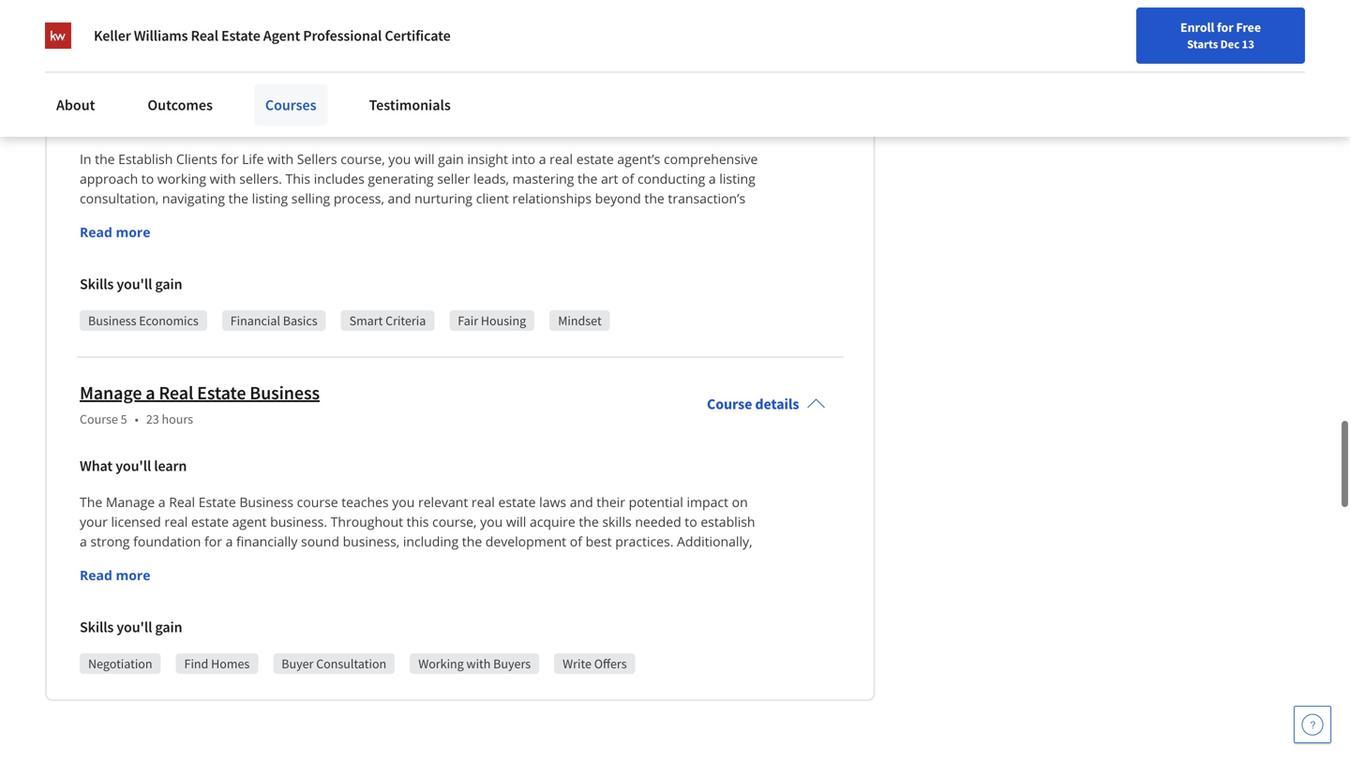 Task type: describe. For each thing, give the bounding box(es) containing it.
leads,
[[474, 170, 509, 188]]

business.
[[270, 513, 327, 531]]

free
[[1236, 19, 1261, 36]]

beyond
[[595, 189, 641, 207]]

outcomes
[[148, 96, 213, 114]]

smart criteria
[[349, 312, 426, 329]]

will up various
[[150, 572, 170, 590]]

the down sellers.
[[228, 189, 249, 207]]

with up this
[[267, 150, 294, 168]]

2 horizontal spatial your
[[627, 572, 655, 590]]

more inside in the establish clients for life with sellers course, you will gain insight into a real estate agent's comprehensive approach to working with sellers. this includes generating seller leads, mastering the art of conducting a listing consultation, navigating the listing selling process, and nurturing client relationships beyond the transaction's conclusion. read more
[[116, 223, 151, 241]]

what you'll learn
[[80, 457, 187, 475]]

offers
[[594, 655, 627, 672]]

development
[[486, 533, 567, 550]]

will up development
[[506, 513, 526, 531]]

testimonials
[[369, 96, 451, 114]]

you down strong
[[80, 552, 102, 570]]

encourage
[[174, 572, 239, 590]]

courses
[[265, 96, 317, 114]]

mindset
[[558, 312, 602, 329]]

the
[[80, 493, 102, 511]]

details
[[755, 395, 799, 414]]

clients inside establish clients for life with sellers course 4 • 26 hours
[[155, 38, 210, 61]]

keller williams image
[[45, 23, 71, 49]]

economics
[[139, 312, 199, 329]]

hours inside establish clients for life with sellers course 4 • 26 hours
[[162, 67, 193, 84]]

a left strong
[[80, 533, 87, 550]]

estate for agent
[[221, 26, 260, 45]]

skills
[[602, 513, 632, 531]]

course details
[[707, 395, 799, 414]]

for up effective
[[204, 533, 222, 550]]

goals
[[715, 572, 747, 590]]

help center image
[[1302, 714, 1324, 736]]

course, inside the manage a real estate business course teaches you relevant real estate laws and their potential impact on your licensed real estate agent business. throughout this course, you will acquire the skills needed to establish a strong foundation for a financially sound business, including the development of best practices. additionally, you will dig into effective organizational and administrative strategies essential for business ownership. lastly, this course will encourage you to reflect on your individual journey in real estate, aligning your personal goals with the various career options available in the field.
[[432, 513, 477, 531]]

personal
[[658, 572, 712, 590]]

a up mastering
[[539, 150, 546, 168]]

manage inside the 'manage a real estate business course 5 • 23 hours'
[[80, 381, 142, 405]]

with left buyers
[[467, 655, 491, 672]]

and inside in the establish clients for life with sellers course, you will gain insight into a real estate agent's comprehensive approach to working with sellers. this includes generating seller leads, mastering the art of conducting a listing consultation, navigating the listing selling process, and nurturing client relationships beyond the transaction's conclusion. read more
[[388, 189, 411, 207]]

into inside the manage a real estate business course teaches you relevant real estate laws and their potential impact on your licensed real estate agent business. throughout this course, you will acquire the skills needed to establish a strong foundation for a financially sound business, including the development of best practices. additionally, you will dig into effective organizational and administrative strategies essential for business ownership. lastly, this course will encourage you to reflect on your individual journey in real estate, aligning your personal goals with the various career options available in the field.
[[151, 552, 175, 570]]

various
[[133, 592, 178, 610]]

write offers
[[563, 655, 627, 672]]

sound
[[301, 533, 339, 550]]

1 vertical spatial in
[[330, 592, 342, 610]]

course details button
[[692, 369, 841, 440]]

the down read more
[[109, 592, 129, 610]]

courses link
[[254, 84, 328, 126]]

you up development
[[480, 513, 503, 531]]

navigating
[[162, 189, 225, 207]]

homes
[[211, 655, 250, 672]]

1 horizontal spatial on
[[732, 493, 748, 511]]

0 horizontal spatial on
[[326, 572, 342, 590]]

business
[[584, 552, 638, 570]]

write
[[563, 655, 592, 672]]

comprehensive
[[664, 150, 758, 168]]

potential
[[629, 493, 684, 511]]

process,
[[334, 189, 384, 207]]

relationships
[[513, 189, 592, 207]]

for inside in the establish clients for life with sellers course, you will gain insight into a real estate agent's comprehensive approach to working with sellers. this includes generating seller leads, mastering the art of conducting a listing consultation, navigating the listing selling process, and nurturing client relationships beyond the transaction's conclusion. read more
[[221, 150, 239, 168]]

sellers inside establish clients for life with sellers course 4 • 26 hours
[[313, 38, 366, 61]]

• inside establish clients for life with sellers course 4 • 26 hours
[[135, 67, 139, 84]]

the manage a real estate business course teaches you relevant real estate laws and their potential impact on your licensed real estate agent business. throughout this course, you will acquire the skills needed to establish a strong foundation for a financially sound business, including the development of best practices. additionally, you will dig into effective organizational and administrative strategies essential for business ownership. lastly, this course will encourage you to reflect on your individual journey in real estate, aligning your personal goals with the various career options available in the field.
[[80, 493, 759, 610]]

life inside establish clients for life with sellers course 4 • 26 hours
[[240, 38, 270, 61]]

gain for establish clients for life with sellers
[[155, 275, 182, 293]]

financial basics
[[230, 312, 318, 329]]

dec
[[1221, 37, 1240, 52]]

essential
[[505, 552, 559, 570]]

business inside the manage a real estate business course teaches you relevant real estate laws and their potential impact on your licensed real estate agent business. throughout this course, you will acquire the skills needed to establish a strong foundation for a financially sound business, including the development of best practices. additionally, you will dig into effective organizational and administrative strategies essential for business ownership. lastly, this course will encourage you to reflect on your individual journey in real estate, aligning your personal goals with the various career options available in the field.
[[239, 493, 294, 511]]

the up best
[[579, 513, 599, 531]]

financial
[[230, 312, 280, 329]]

impact
[[687, 493, 729, 511]]

conclusion.
[[80, 209, 149, 227]]

housing
[[481, 312, 526, 329]]

additionally,
[[677, 533, 753, 550]]

establish clients for life with sellers link
[[80, 38, 366, 61]]

hours inside the 'manage a real estate business course 5 • 23 hours'
[[162, 411, 193, 428]]

of inside in the establish clients for life with sellers course, you will gain insight into a real estate agent's comprehensive approach to working with sellers. this includes generating seller leads, mastering the art of conducting a listing consultation, navigating the listing selling process, and nurturing client relationships beyond the transaction's conclusion. read more
[[622, 170, 634, 188]]

starts
[[1187, 37, 1218, 52]]

what
[[80, 457, 113, 475]]

best
[[586, 533, 612, 550]]

course inside the 'manage a real estate business course 5 • 23 hours'
[[80, 411, 118, 428]]

with inside the manage a real estate business course teaches you relevant real estate laws and their potential impact on your licensed real estate agent business. throughout this course, you will acquire the skills needed to establish a strong foundation for a financially sound business, including the development of best practices. additionally, you will dig into effective organizational and administrative strategies essential for business ownership. lastly, this course will encourage you to reflect on your individual journey in real estate, aligning your personal goals with the various career options available in the field.
[[80, 592, 106, 610]]

organizational
[[234, 552, 321, 570]]

will inside in the establish clients for life with sellers course, you will gain insight into a real estate agent's comprehensive approach to working with sellers. this includes generating seller leads, mastering the art of conducting a listing consultation, navigating the listing selling process, and nurturing client relationships beyond the transaction's conclusion. read more
[[415, 150, 435, 168]]

basics
[[283, 312, 318, 329]]

1 horizontal spatial this
[[407, 513, 429, 531]]

real for a
[[159, 381, 193, 405]]

23
[[146, 411, 159, 428]]

laws
[[539, 493, 567, 511]]

real down essential
[[505, 572, 528, 590]]

real inside in the establish clients for life with sellers course, you will gain insight into a real estate agent's comprehensive approach to working with sellers. this includes generating seller leads, mastering the art of conducting a listing consultation, navigating the listing selling process, and nurturing client relationships beyond the transaction's conclusion. read more
[[550, 150, 573, 168]]

you'll for manage
[[117, 618, 152, 637]]

skills you'll gain for establish
[[80, 275, 182, 293]]

keller
[[94, 26, 131, 45]]

client
[[476, 189, 509, 207]]

strategies
[[442, 552, 502, 570]]

buyer consultation
[[282, 655, 387, 672]]

journey
[[440, 572, 486, 590]]

business,
[[343, 533, 400, 550]]

read inside "button"
[[80, 566, 112, 584]]

working
[[157, 170, 206, 188]]

professional
[[303, 26, 382, 45]]

negotiation
[[88, 655, 152, 672]]

with up navigating
[[210, 170, 236, 188]]

1 horizontal spatial in
[[490, 572, 501, 590]]

buyers
[[493, 655, 531, 672]]

available
[[273, 592, 327, 610]]

administrative
[[351, 552, 439, 570]]

0 horizontal spatial this
[[80, 572, 102, 590]]

26
[[146, 67, 159, 84]]

selling
[[291, 189, 330, 207]]

manage a real estate business course 5 • 23 hours
[[80, 381, 320, 428]]

outcomes link
[[136, 84, 224, 126]]

includes
[[314, 170, 365, 188]]

a down agent
[[226, 533, 233, 550]]

read inside in the establish clients for life with sellers course, you will gain insight into a real estate agent's comprehensive approach to working with sellers. this includes generating seller leads, mastering the art of conducting a listing consultation, navigating the listing selling process, and nurturing client relationships beyond the transaction's conclusion. read more
[[80, 223, 112, 241]]

course inside establish clients for life with sellers course 4 • 26 hours
[[80, 67, 118, 84]]

establish clients for life with sellers course 4 • 26 hours
[[80, 38, 366, 84]]

• inside the 'manage a real estate business course 5 • 23 hours'
[[135, 411, 139, 428]]

agent
[[263, 26, 300, 45]]

1 horizontal spatial estate
[[498, 493, 536, 511]]

sellers.
[[239, 170, 282, 188]]

working with buyers
[[418, 655, 531, 672]]

estate inside the manage a real estate business course teaches you relevant real estate laws and their potential impact on your licensed real estate agent business. throughout this course, you will acquire the skills needed to establish a strong foundation for a financially sound business, including the development of best practices. additionally, you will dig into effective organizational and administrative strategies essential for business ownership. lastly, this course will encourage you to reflect on your individual journey in real estate, aligning your personal goals with the various career options available in the field.
[[199, 493, 236, 511]]

the down conducting
[[645, 189, 665, 207]]

transaction's
[[668, 189, 746, 207]]

a inside the 'manage a real estate business course 5 • 23 hours'
[[146, 381, 155, 405]]

needed
[[635, 513, 681, 531]]



Task type: locate. For each thing, give the bounding box(es) containing it.
with
[[273, 38, 309, 61], [267, 150, 294, 168], [210, 170, 236, 188], [80, 592, 106, 610], [467, 655, 491, 672]]

2 vertical spatial gain
[[155, 618, 182, 637]]

business up agent
[[239, 493, 294, 511]]

gain inside in the establish clients for life with sellers course, you will gain insight into a real estate agent's comprehensive approach to working with sellers. this includes generating seller leads, mastering the art of conducting a listing consultation, navigating the listing selling process, and nurturing client relationships beyond the transaction's conclusion. read more
[[438, 150, 464, 168]]

you'll
[[117, 275, 152, 293], [116, 457, 151, 475], [117, 618, 152, 637]]

lastly,
[[713, 552, 751, 570]]

in
[[80, 150, 91, 168]]

you right 'teaches'
[[392, 493, 415, 511]]

life up sellers.
[[242, 150, 264, 168]]

0 horizontal spatial estate
[[191, 513, 229, 531]]

real up mastering
[[550, 150, 573, 168]]

None search field
[[267, 12, 577, 49]]

2 vertical spatial business
[[239, 493, 294, 511]]

generating
[[368, 170, 434, 188]]

establish inside establish clients for life with sellers course 4 • 26 hours
[[80, 38, 152, 61]]

licensed
[[111, 513, 161, 531]]

1 vertical spatial hours
[[162, 411, 193, 428]]

your down the
[[80, 513, 108, 531]]

1 horizontal spatial course
[[297, 493, 338, 511]]

you inside in the establish clients for life with sellers course, you will gain insight into a real estate agent's comprehensive approach to working with sellers. this includes generating seller leads, mastering the art of conducting a listing consultation, navigating the listing selling process, and nurturing client relationships beyond the transaction's conclusion. read more
[[389, 150, 411, 168]]

and down generating
[[388, 189, 411, 207]]

conducting
[[638, 170, 705, 188]]

1 horizontal spatial into
[[512, 150, 536, 168]]

hours right '23' at the bottom of page
[[162, 411, 193, 428]]

2 vertical spatial estate
[[191, 513, 229, 531]]

you'll up business economics
[[117, 275, 152, 293]]

0 horizontal spatial your
[[80, 513, 108, 531]]

read more button for establish
[[80, 222, 151, 242]]

read down strong
[[80, 566, 112, 584]]

course inside dropdown button
[[707, 395, 752, 414]]

0 vertical spatial into
[[512, 150, 536, 168]]

1 vertical spatial sellers
[[297, 150, 337, 168]]

read more
[[80, 566, 151, 584]]

of left best
[[570, 533, 582, 550]]

real inside the 'manage a real estate business course 5 • 23 hours'
[[159, 381, 193, 405]]

clients up 26
[[155, 38, 210, 61]]

0 vertical spatial in
[[490, 572, 501, 590]]

0 vertical spatial and
[[388, 189, 411, 207]]

0 vertical spatial gain
[[438, 150, 464, 168]]

sellers up this
[[297, 150, 337, 168]]

1 vertical spatial manage
[[106, 493, 155, 511]]

into
[[512, 150, 536, 168], [151, 552, 175, 570]]

1 horizontal spatial your
[[345, 572, 373, 590]]

financially
[[236, 533, 298, 550]]

1 vertical spatial establish
[[118, 150, 173, 168]]

will up generating
[[415, 150, 435, 168]]

2 hours from the top
[[162, 411, 193, 428]]

acquire
[[530, 513, 576, 531]]

approach
[[80, 170, 138, 188]]

your up "field."
[[345, 572, 373, 590]]

0 vertical spatial real
[[191, 26, 218, 45]]

1 skills from the top
[[80, 275, 114, 293]]

course left details
[[707, 395, 752, 414]]

into down foundation
[[151, 552, 175, 570]]

throughout
[[331, 513, 403, 531]]

0 vertical spatial on
[[732, 493, 748, 511]]

for inside enroll for free starts dec 13
[[1217, 19, 1234, 36]]

to down organizational in the bottom left of the page
[[268, 572, 281, 590]]

skills for establish clients for life with sellers
[[80, 275, 114, 293]]

1 vertical spatial business
[[250, 381, 320, 405]]

a up '23' at the bottom of page
[[146, 381, 155, 405]]

13
[[1242, 37, 1255, 52]]

0 vertical spatial read more button
[[80, 222, 151, 242]]

0 vertical spatial more
[[116, 223, 151, 241]]

read more button down consultation,
[[80, 222, 151, 242]]

1 vertical spatial course
[[105, 572, 147, 590]]

foundation
[[133, 533, 201, 550]]

clients up working
[[176, 150, 217, 168]]

enroll
[[1181, 19, 1215, 36]]

2 read more button from the top
[[80, 565, 151, 585]]

0 horizontal spatial into
[[151, 552, 175, 570]]

establish up working
[[118, 150, 173, 168]]

1 more from the top
[[116, 223, 151, 241]]

aligning
[[576, 572, 623, 590]]

1 vertical spatial you'll
[[116, 457, 151, 475]]

for up estate,
[[563, 552, 581, 570]]

for left agent
[[214, 38, 237, 61]]

nurturing
[[415, 189, 473, 207]]

1 vertical spatial real
[[159, 381, 193, 405]]

into inside in the establish clients for life with sellers course, you will gain insight into a real estate agent's comprehensive approach to working with sellers. this includes generating seller leads, mastering the art of conducting a listing consultation, navigating the listing selling process, and nurturing client relationships beyond the transaction's conclusion. read more
[[512, 150, 536, 168]]

course down dig
[[105, 572, 147, 590]]

manage up the 5
[[80, 381, 142, 405]]

this up including
[[407, 513, 429, 531]]

real right williams
[[191, 26, 218, 45]]

into up mastering
[[512, 150, 536, 168]]

0 vertical spatial business
[[88, 312, 136, 329]]

ownership.
[[641, 552, 709, 570]]

1 vertical spatial more
[[116, 566, 151, 584]]

their
[[597, 493, 625, 511]]

real up foundation
[[164, 513, 188, 531]]

establish inside in the establish clients for life with sellers course, you will gain insight into a real estate agent's comprehensive approach to working with sellers. this includes generating seller leads, mastering the art of conducting a listing consultation, navigating the listing selling process, and nurturing client relationships beyond the transaction's conclusion. read more
[[118, 150, 173, 168]]

0 vertical spatial manage
[[80, 381, 142, 405]]

1 hours from the top
[[162, 67, 193, 84]]

you'll left learn at the left of the page
[[116, 457, 151, 475]]

read more button for manage
[[80, 565, 151, 585]]

1 vertical spatial listing
[[252, 189, 288, 207]]

you'll down various
[[117, 618, 152, 637]]

2 horizontal spatial and
[[570, 493, 593, 511]]

0 horizontal spatial listing
[[252, 189, 288, 207]]

real up '23' at the bottom of page
[[159, 381, 193, 405]]

0 vertical spatial estate
[[221, 26, 260, 45]]

will down strong
[[106, 552, 126, 570]]

2 horizontal spatial estate
[[576, 150, 614, 168]]

2 skills you'll gain from the top
[[80, 618, 182, 637]]

manage up licensed
[[106, 493, 155, 511]]

establish up 4 at top left
[[80, 38, 152, 61]]

establish
[[80, 38, 152, 61], [118, 150, 173, 168]]

0 vertical spatial skills
[[80, 275, 114, 293]]

1 vertical spatial estate
[[498, 493, 536, 511]]

course left 4 at top left
[[80, 67, 118, 84]]

course, inside in the establish clients for life with sellers course, you will gain insight into a real estate agent's comprehensive approach to working with sellers. this includes generating seller leads, mastering the art of conducting a listing consultation, navigating the listing selling process, and nurturing client relationships beyond the transaction's conclusion. read more
[[341, 150, 385, 168]]

business inside the 'manage a real estate business course 5 • 23 hours'
[[250, 381, 320, 405]]

1 vertical spatial clients
[[176, 150, 217, 168]]

skills you'll gain up business economics
[[80, 275, 182, 293]]

more down consultation,
[[116, 223, 151, 241]]

0 vertical spatial this
[[407, 513, 429, 531]]

real
[[550, 150, 573, 168], [472, 493, 495, 511], [164, 513, 188, 531], [505, 572, 528, 590]]

2 vertical spatial you'll
[[117, 618, 152, 637]]

1 vertical spatial course,
[[432, 513, 477, 531]]

about
[[56, 96, 95, 114]]

relevant
[[418, 493, 468, 511]]

skills up business economics
[[80, 275, 114, 293]]

read
[[80, 223, 112, 241], [80, 566, 112, 584]]

1 vertical spatial read more button
[[80, 565, 151, 585]]

1 vertical spatial on
[[326, 572, 342, 590]]

business economics
[[88, 312, 199, 329]]

2 horizontal spatial to
[[685, 513, 697, 531]]

0 vertical spatial skills you'll gain
[[80, 275, 182, 293]]

1 • from the top
[[135, 67, 139, 84]]

skills you'll gain for manage
[[80, 618, 182, 637]]

for up dec
[[1217, 19, 1234, 36]]

0 vertical spatial estate
[[576, 150, 614, 168]]

in down strategies
[[490, 572, 501, 590]]

find homes
[[184, 655, 250, 672]]

more up various
[[116, 566, 151, 584]]

estate left laws
[[498, 493, 536, 511]]

0 vertical spatial sellers
[[313, 38, 366, 61]]

read more button
[[80, 222, 151, 242], [80, 565, 151, 585]]

to
[[141, 170, 154, 188], [685, 513, 697, 531], [268, 572, 281, 590]]

course, down relevant
[[432, 513, 477, 531]]

1 read from the top
[[80, 223, 112, 241]]

in right available
[[330, 592, 342, 610]]

with down read more
[[80, 592, 106, 610]]

0 vertical spatial listing
[[720, 170, 756, 188]]

4
[[121, 67, 127, 84]]

find
[[184, 655, 209, 672]]

1 vertical spatial of
[[570, 533, 582, 550]]

to inside in the establish clients for life with sellers course, you will gain insight into a real estate agent's comprehensive approach to working with sellers. this includes generating seller leads, mastering the art of conducting a listing consultation, navigating the listing selling process, and nurturing client relationships beyond the transaction's conclusion. read more
[[141, 170, 154, 188]]

clients inside in the establish clients for life with sellers course, you will gain insight into a real estate agent's comprehensive approach to working with sellers. this includes generating seller leads, mastering the art of conducting a listing consultation, navigating the listing selling process, and nurturing client relationships beyond the transaction's conclusion. read more
[[176, 150, 217, 168]]

real
[[191, 26, 218, 45], [159, 381, 193, 405], [169, 493, 195, 511]]

life inside in the establish clients for life with sellers course, you will gain insight into a real estate agent's comprehensive approach to working with sellers. this includes generating seller leads, mastering the art of conducting a listing consultation, navigating the listing selling process, and nurturing client relationships beyond the transaction's conclusion. read more
[[242, 150, 264, 168]]

estate
[[221, 26, 260, 45], [197, 381, 246, 405], [199, 493, 236, 511]]

• right 4 at top left
[[135, 67, 139, 84]]

the left art
[[578, 170, 598, 188]]

course, up includes
[[341, 150, 385, 168]]

the up strategies
[[462, 533, 482, 550]]

skills
[[80, 275, 114, 293], [80, 618, 114, 637]]

a up licensed
[[158, 493, 166, 511]]

this
[[286, 170, 310, 188]]

menu item
[[992, 19, 1113, 80]]

learn
[[154, 457, 187, 475]]

the left "field."
[[345, 592, 365, 610]]

estate left agent
[[221, 26, 260, 45]]

0 vertical spatial life
[[240, 38, 270, 61]]

estate,
[[531, 572, 572, 590]]

1 skills you'll gain from the top
[[80, 275, 182, 293]]

real inside the manage a real estate business course teaches you relevant real estate laws and their potential impact on your licensed real estate agent business. throughout this course, you will acquire the skills needed to establish a strong foundation for a financially sound business, including the development of best practices. additionally, you will dig into effective organizational and administrative strategies essential for business ownership. lastly, this course will encourage you to reflect on your individual journey in real estate, aligning your personal goals with the various career options available in the field.
[[169, 493, 195, 511]]

strong
[[90, 533, 130, 550]]

1 vertical spatial estate
[[197, 381, 246, 405]]

2 • from the top
[[135, 411, 139, 428]]

gain down various
[[155, 618, 182, 637]]

reflect
[[284, 572, 323, 590]]

gain up seller
[[438, 150, 464, 168]]

skills for manage a real estate business
[[80, 618, 114, 637]]

0 horizontal spatial course,
[[341, 150, 385, 168]]

2 vertical spatial to
[[268, 572, 281, 590]]

course,
[[341, 150, 385, 168], [432, 513, 477, 531]]

1 vertical spatial life
[[242, 150, 264, 168]]

estate left agent
[[191, 513, 229, 531]]

1 read more button from the top
[[80, 222, 151, 242]]

establish
[[701, 513, 755, 531]]

on right reflect
[[326, 572, 342, 590]]

0 horizontal spatial of
[[570, 533, 582, 550]]

will
[[415, 150, 435, 168], [506, 513, 526, 531], [106, 552, 126, 570], [150, 572, 170, 590]]

1 vertical spatial to
[[685, 513, 697, 531]]

on up establish
[[732, 493, 748, 511]]

2 vertical spatial real
[[169, 493, 195, 511]]

0 horizontal spatial and
[[324, 552, 348, 570]]

your down 'business'
[[627, 572, 655, 590]]

read more button down strong
[[80, 565, 151, 585]]

1 vertical spatial and
[[570, 493, 593, 511]]

read down consultation,
[[80, 223, 112, 241]]

listing down sellers.
[[252, 189, 288, 207]]

for inside establish clients for life with sellers course 4 • 26 hours
[[214, 38, 237, 61]]

with inside establish clients for life with sellers course 4 • 26 hours
[[273, 38, 309, 61]]

0 vertical spatial you'll
[[117, 275, 152, 293]]

you up generating
[[389, 150, 411, 168]]

course
[[80, 67, 118, 84], [707, 395, 752, 414], [80, 411, 118, 428]]

estate inside the 'manage a real estate business course 5 • 23 hours'
[[197, 381, 246, 405]]

real down learn at the left of the page
[[169, 493, 195, 511]]

0 vertical spatial read
[[80, 223, 112, 241]]

real for williams
[[191, 26, 218, 45]]

practices.
[[615, 533, 674, 550]]

1 horizontal spatial of
[[622, 170, 634, 188]]

0 vertical spatial clients
[[155, 38, 210, 61]]

and
[[388, 189, 411, 207], [570, 493, 593, 511], [324, 552, 348, 570]]

in
[[490, 572, 501, 590], [330, 592, 342, 610]]

course up business.
[[297, 493, 338, 511]]

1 vertical spatial read
[[80, 566, 112, 584]]

2 more from the top
[[116, 566, 151, 584]]

you'll for establish
[[117, 275, 152, 293]]

0 vertical spatial course,
[[341, 150, 385, 168]]

insight
[[467, 150, 508, 168]]

to left working
[[141, 170, 154, 188]]

with up courses
[[273, 38, 309, 61]]

options
[[223, 592, 270, 610]]

0 vertical spatial of
[[622, 170, 634, 188]]

hours
[[162, 67, 193, 84], [162, 411, 193, 428]]

agent
[[232, 513, 267, 531]]

life up courses
[[240, 38, 270, 61]]

business down financial basics
[[250, 381, 320, 405]]

sellers inside in the establish clients for life with sellers course, you will gain insight into a real estate agent's comprehensive approach to working with sellers. this includes generating seller leads, mastering the art of conducting a listing consultation, navigating the listing selling process, and nurturing client relationships beyond the transaction's conclusion. read more
[[297, 150, 337, 168]]

about link
[[45, 84, 106, 126]]

to down impact
[[685, 513, 697, 531]]

career
[[181, 592, 220, 610]]

manage inside the manage a real estate business course teaches you relevant real estate laws and their potential impact on your licensed real estate agent business. throughout this course, you will acquire the skills needed to establish a strong foundation for a financially sound business, including the development of best practices. additionally, you will dig into effective organizational and administrative strategies essential for business ownership. lastly, this course will encourage you to reflect on your individual journey in real estate, aligning your personal goals with the various career options available in the field.
[[106, 493, 155, 511]]

the right in
[[95, 150, 115, 168]]

0 vertical spatial •
[[135, 67, 139, 84]]

gain up economics
[[155, 275, 182, 293]]

1 vertical spatial gain
[[155, 275, 182, 293]]

0 vertical spatial to
[[141, 170, 154, 188]]

life
[[240, 38, 270, 61], [242, 150, 264, 168]]

sellers right agent
[[313, 38, 366, 61]]

effective
[[179, 552, 230, 570]]

course left the 5
[[80, 411, 118, 428]]

1 vertical spatial this
[[80, 572, 102, 590]]

for up navigating
[[221, 150, 239, 168]]

skills you'll gain down various
[[80, 618, 182, 637]]

and down sound
[[324, 552, 348, 570]]

2 skills from the top
[[80, 618, 114, 637]]

0 vertical spatial course
[[297, 493, 338, 511]]

on
[[732, 493, 748, 511], [326, 572, 342, 590]]

1 horizontal spatial listing
[[720, 170, 756, 188]]

of right art
[[622, 170, 634, 188]]

0 vertical spatial establish
[[80, 38, 152, 61]]

1 vertical spatial into
[[151, 552, 175, 570]]

1 horizontal spatial course,
[[432, 513, 477, 531]]

2 read from the top
[[80, 566, 112, 584]]

gain
[[438, 150, 464, 168], [155, 275, 182, 293], [155, 618, 182, 637]]

estate for business
[[197, 381, 246, 405]]

1 vertical spatial skills
[[80, 618, 114, 637]]

1 vertical spatial •
[[135, 411, 139, 428]]

listing down comprehensive
[[720, 170, 756, 188]]

0 horizontal spatial course
[[105, 572, 147, 590]]

estate inside in the establish clients for life with sellers course, you will gain insight into a real estate agent's comprehensive approach to working with sellers. this includes generating seller leads, mastering the art of conducting a listing consultation, navigating the listing selling process, and nurturing client relationships beyond the transaction's conclusion. read more
[[576, 150, 614, 168]]

the
[[95, 150, 115, 168], [578, 170, 598, 188], [228, 189, 249, 207], [645, 189, 665, 207], [579, 513, 599, 531], [462, 533, 482, 550], [109, 592, 129, 610], [345, 592, 365, 610]]

1 vertical spatial skills you'll gain
[[80, 618, 182, 637]]

real right relevant
[[472, 493, 495, 511]]

1 horizontal spatial and
[[388, 189, 411, 207]]

art
[[601, 170, 618, 188]]

0 horizontal spatial to
[[141, 170, 154, 188]]

0 horizontal spatial in
[[330, 592, 342, 610]]

2 vertical spatial estate
[[199, 493, 236, 511]]

manage a real estate business link
[[80, 381, 320, 405]]

teaches
[[342, 493, 389, 511]]

you up options
[[242, 572, 265, 590]]

2 vertical spatial and
[[324, 552, 348, 570]]

and right laws
[[570, 493, 593, 511]]

5
[[121, 411, 127, 428]]

show notifications image
[[1132, 23, 1155, 46]]

estate down financial
[[197, 381, 246, 405]]

1 horizontal spatial to
[[268, 572, 281, 590]]

fair housing
[[458, 312, 526, 329]]

this down strong
[[80, 572, 102, 590]]

certificate
[[385, 26, 451, 45]]

buyer
[[282, 655, 314, 672]]

a down comprehensive
[[709, 170, 716, 188]]

0 vertical spatial hours
[[162, 67, 193, 84]]

dig
[[129, 552, 148, 570]]

gain for manage a real estate business
[[155, 618, 182, 637]]

of inside the manage a real estate business course teaches you relevant real estate laws and their potential impact on your licensed real estate agent business. throughout this course, you will acquire the skills needed to establish a strong foundation for a financially sound business, including the development of best practices. additionally, you will dig into effective organizational and administrative strategies essential for business ownership. lastly, this course will encourage you to reflect on your individual journey in real estate, aligning your personal goals with the various career options available in the field.
[[570, 533, 582, 550]]

estate up art
[[576, 150, 614, 168]]

coursera image
[[23, 15, 142, 45]]

individual
[[377, 572, 436, 590]]

seller
[[437, 170, 470, 188]]



Task type: vqa. For each thing, say whether or not it's contained in the screenshot.
October
no



